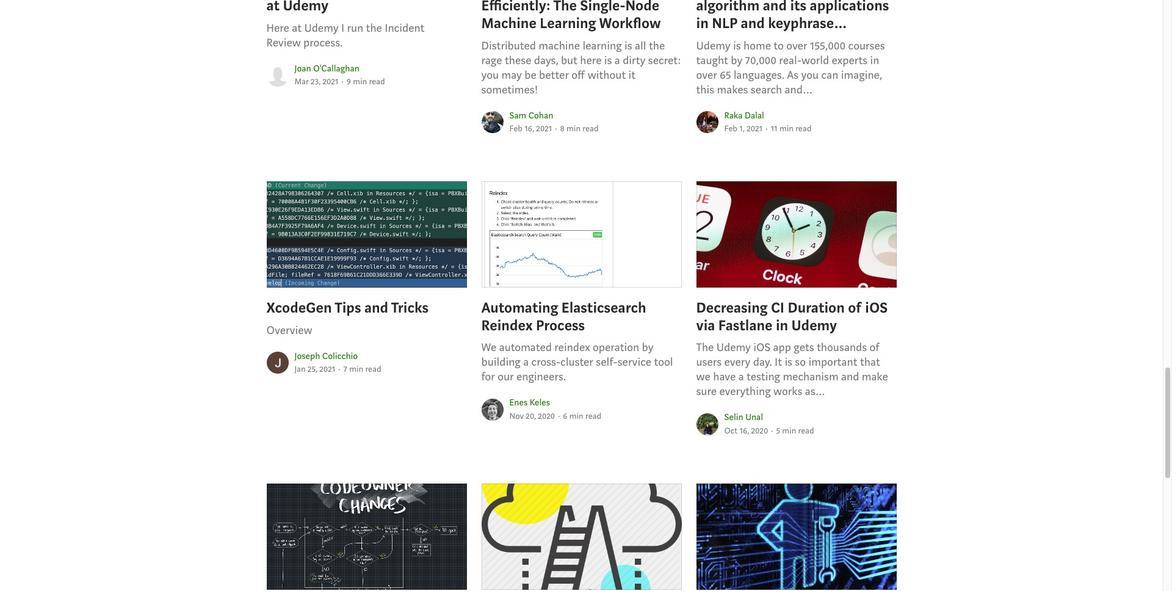 Task type: locate. For each thing, give the bounding box(es) containing it.
is right here
[[605, 53, 612, 68]]

that
[[861, 355, 881, 370]]

2021 down the joan o'callaghan link
[[323, 77, 339, 88]]

you right as
[[802, 68, 819, 82]]

2 you from the left
[[802, 68, 819, 82]]

tool
[[654, 355, 673, 370]]

25,
[[308, 364, 318, 375]]

decreasing ci duration of ios via fastlane in udemy the udemy ios app gets thousands of users every day. it is so important that we have a testing mechanism and make sure everything works as…
[[697, 299, 889, 399]]

the inside here at udemy i run the incident review process.
[[366, 21, 382, 35]]

is left home at top
[[734, 38, 741, 53]]

elasticsearch
[[562, 299, 647, 318]]

0 horizontal spatial you
[[482, 68, 499, 82]]

dalal
[[745, 110, 765, 121]]

sam cohan link
[[510, 110, 554, 121]]

2 feb from the left
[[725, 123, 738, 134]]

over
[[787, 38, 808, 53], [697, 68, 717, 82]]

1 vertical spatial the
[[649, 38, 665, 53]]

0 vertical spatial of
[[849, 299, 862, 318]]

feb down 'sam'
[[510, 123, 523, 134]]

udemy inside here at udemy i run the incident review process.
[[304, 21, 339, 35]]

all
[[635, 38, 647, 53]]

2021
[[323, 77, 339, 88], [536, 123, 552, 134], [747, 123, 763, 134], [320, 364, 335, 375]]

0 horizontal spatial over
[[697, 68, 717, 82]]

by inside udemy is home to over 155,000 courses taught by 70,000 real-world experts in over 65 languages. as you can imagine, this makes search and…
[[731, 53, 743, 68]]

udemy
[[304, 21, 339, 35], [697, 38, 731, 53], [717, 340, 751, 355]]

of up make
[[870, 340, 880, 355]]

nov 20, 2020
[[510, 411, 555, 422]]

a right have
[[739, 370, 744, 384]]

our
[[498, 370, 514, 384]]

review process.
[[267, 35, 343, 50]]

a left cross-
[[524, 355, 529, 370]]

16, down "sam cohan"
[[525, 123, 534, 134]]

1 vertical spatial by
[[642, 340, 654, 355]]

ios
[[866, 299, 888, 318], [754, 340, 771, 355]]

mar
[[295, 77, 309, 88]]

go to the profile of joan o'callaghan image
[[267, 65, 289, 87]]

selin unal link
[[725, 412, 764, 423]]

feb left 1, in the right top of the page
[[725, 123, 738, 134]]

selin unal
[[725, 412, 764, 423]]

but
[[561, 53, 578, 68]]

the right all
[[649, 38, 665, 53]]

engineers.
[[517, 370, 566, 384]]

enes keles
[[510, 397, 550, 409]]

the right run
[[366, 21, 382, 35]]

1 horizontal spatial feb
[[725, 123, 738, 134]]

go to the profile of enes keles image
[[482, 399, 504, 421]]

sure
[[697, 384, 717, 399]]

you left may on the left
[[482, 68, 499, 82]]

automated
[[499, 340, 552, 355]]

by
[[731, 53, 743, 68], [642, 340, 654, 355]]

is right it at bottom right
[[785, 355, 793, 370]]

every
[[725, 355, 751, 370]]

16, for distributed machine learning is all the rage these days, but here is a dirty secret: you may be better off without it sometimes!
[[525, 123, 534, 134]]

1 vertical spatial over
[[697, 68, 717, 82]]

incident
[[385, 21, 425, 35]]

6 min read image
[[563, 411, 602, 422]]

imagine,
[[842, 68, 883, 82]]

at
[[292, 21, 302, 35]]

16, for the udemy ios app gets thousands of users every day. it is so important that we have a testing mechanism and make sure everything works as…
[[740, 425, 750, 436]]

the for all
[[649, 38, 665, 53]]

real-
[[780, 53, 802, 68]]

of
[[849, 299, 862, 318], [870, 340, 880, 355]]

o'callaghan
[[313, 63, 360, 75]]

2020
[[538, 411, 555, 422], [752, 425, 768, 436]]

colicchio
[[322, 350, 358, 362]]

1 horizontal spatial by
[[731, 53, 743, 68]]

by left "70,000" at right
[[731, 53, 743, 68]]

unal
[[746, 412, 764, 423]]

over right to
[[787, 38, 808, 53]]

the for run
[[366, 21, 382, 35]]

raka dalal link
[[725, 110, 765, 121]]

1 you from the left
[[482, 68, 499, 82]]

learning
[[583, 38, 622, 53]]

ios left app
[[754, 340, 771, 355]]

gets
[[794, 340, 815, 355]]

0 horizontal spatial ios
[[754, 340, 771, 355]]

via
[[697, 316, 715, 335]]

1 horizontal spatial you
[[802, 68, 819, 82]]

1 horizontal spatial a
[[615, 53, 620, 68]]

a left dirty
[[615, 53, 620, 68]]

0 horizontal spatial 2020
[[538, 411, 555, 422]]

the inside distributed machine learning is all the rage these days, but here is a dirty secret: you may be better off without it sometimes!
[[649, 38, 665, 53]]

udemy is home to over 155,000 courses taught by 70,000 real-world experts in over 65 languages. as you can imagine, this makes search and…
[[697, 38, 885, 97]]

1 vertical spatial ios
[[754, 340, 771, 355]]

udemy down 'fastlane'
[[717, 340, 751, 355]]

2020 down "unal"
[[752, 425, 768, 436]]

0 horizontal spatial 16,
[[525, 123, 534, 134]]

1 horizontal spatial ios
[[866, 299, 888, 318]]

ios up thousands at the bottom right
[[866, 299, 888, 318]]

joseph
[[295, 350, 320, 362]]

raka dalal
[[725, 110, 765, 121]]

1 vertical spatial 2020
[[752, 425, 768, 436]]

oct 16, 2020
[[725, 425, 768, 436]]

cluster
[[561, 355, 594, 370]]

1 vertical spatial udemy
[[697, 38, 731, 53]]

udemy left i
[[304, 21, 339, 35]]

by left tool
[[642, 340, 654, 355]]

courses
[[849, 38, 885, 53]]

may
[[502, 68, 522, 82]]

the
[[366, 21, 382, 35], [649, 38, 665, 53]]

have
[[713, 370, 736, 384]]

automating
[[482, 299, 558, 318]]

2 horizontal spatial a
[[739, 370, 744, 384]]

2021 right 1, in the right top of the page
[[747, 123, 763, 134]]

2020 down keles
[[538, 411, 555, 422]]

keles
[[530, 397, 550, 409]]

udemy up 65
[[697, 38, 731, 53]]

i
[[341, 21, 345, 35]]

1 vertical spatial of
[[870, 340, 880, 355]]

over left 65
[[697, 68, 717, 82]]

1 vertical spatial 16,
[[740, 425, 750, 436]]

you inside udemy is home to over 155,000 courses taught by 70,000 real-world experts in over 65 languages. as you can imagine, this makes search and…
[[802, 68, 819, 82]]

0 vertical spatial by
[[731, 53, 743, 68]]

0 vertical spatial 2020
[[538, 411, 555, 422]]

1 horizontal spatial over
[[787, 38, 808, 53]]

tips
[[335, 299, 361, 318]]

0 horizontal spatial by
[[642, 340, 654, 355]]

the
[[697, 340, 714, 355]]

1 feb from the left
[[510, 123, 523, 134]]

16,
[[525, 123, 534, 134], [740, 425, 750, 436]]

1 horizontal spatial 16,
[[740, 425, 750, 436]]

and tricks
[[365, 299, 429, 318]]

0 horizontal spatial feb
[[510, 123, 523, 134]]

1,
[[740, 123, 745, 134]]

day.
[[754, 355, 772, 370]]

2021 for taught
[[747, 123, 763, 134]]

in
[[871, 53, 880, 68]]

1 horizontal spatial the
[[649, 38, 665, 53]]

go to the profile of selin unal image
[[697, 413, 719, 435]]

1 horizontal spatial 2020
[[752, 425, 768, 436]]

distributed machine learning is all the rage these days, but here is a dirty secret: you may be better off without it sometimes!
[[482, 38, 681, 97]]

2021 down the cohan
[[536, 123, 552, 134]]

sometimes!
[[482, 82, 538, 97]]

a inside automating elasticsearch reindex process we automated reindex operation by building a cross-cluster self-service tool for our engineers.
[[524, 355, 529, 370]]

of right duration
[[849, 299, 862, 318]]

home
[[744, 38, 771, 53]]

0 horizontal spatial a
[[524, 355, 529, 370]]

make
[[862, 370, 889, 384]]

0 vertical spatial udemy
[[304, 21, 339, 35]]

as
[[787, 68, 799, 82]]

a inside distributed machine learning is all the rage these days, but here is a dirty secret: you may be better off without it sometimes!
[[615, 53, 620, 68]]

run
[[347, 21, 364, 35]]

a
[[615, 53, 620, 68], [524, 355, 529, 370], [739, 370, 744, 384]]

makes
[[717, 82, 748, 97]]

2 vertical spatial udemy
[[717, 340, 751, 355]]

0 vertical spatial the
[[366, 21, 382, 35]]

decreasing
[[697, 299, 768, 318]]

0 horizontal spatial the
[[366, 21, 382, 35]]

so
[[795, 355, 806, 370]]

experts
[[832, 53, 868, 68]]

important
[[809, 355, 858, 370]]

0 vertical spatial 16,
[[525, 123, 534, 134]]

feb 16, 2021
[[510, 123, 552, 134]]

taught
[[697, 53, 729, 68]]

16, down selin unal
[[740, 425, 750, 436]]



Task type: vqa. For each thing, say whether or not it's contained in the screenshot.


Task type: describe. For each thing, give the bounding box(es) containing it.
building
[[482, 355, 521, 370]]

secret:
[[649, 53, 681, 68]]

to
[[774, 38, 784, 53]]

65
[[720, 68, 731, 82]]

these
[[505, 53, 532, 68]]

2020 for via
[[752, 425, 768, 436]]

nov
[[510, 411, 524, 422]]

world
[[802, 53, 830, 68]]

distributed machine learning is all the rage these days, but here is a dirty secret: you may be better off without it sometimes! link
[[482, 0, 682, 97]]

8 min read image
[[560, 123, 599, 134]]

and
[[842, 370, 860, 384]]

is inside udemy is home to over 155,000 courses taught by 70,000 real-world experts in over 65 languages. as you can imagine, this makes search and…
[[734, 38, 741, 53]]

5 min read image
[[777, 425, 815, 436]]

for
[[482, 370, 495, 384]]

ci
[[771, 299, 785, 318]]

better
[[539, 68, 569, 82]]

search and…
[[751, 82, 813, 97]]

2020 for reindex
[[538, 411, 555, 422]]

feb for sometimes!
[[510, 123, 523, 134]]

joan
[[295, 63, 311, 75]]

duration
[[788, 299, 845, 318]]

go to the profile of sam cohan image
[[482, 111, 504, 133]]

dirty
[[623, 53, 646, 68]]

testing
[[747, 370, 781, 384]]

1 horizontal spatial of
[[870, 340, 880, 355]]

selin
[[725, 412, 744, 423]]

here
[[267, 21, 289, 35]]

9 min read image
[[347, 77, 385, 88]]

users
[[697, 355, 722, 370]]

joseph colicchio link
[[295, 350, 358, 362]]

is left all
[[625, 38, 633, 53]]

raka
[[725, 110, 743, 121]]

a inside decreasing ci duration of ios via fastlane in udemy the udemy ios app gets thousands of users every day. it is so important that we have a testing mechanism and make sure everything works as…
[[739, 370, 744, 384]]

off
[[572, 68, 585, 82]]

service
[[618, 355, 652, 370]]

machine
[[539, 38, 580, 53]]

is inside decreasing ci duration of ios via fastlane in udemy the udemy ios app gets thousands of users every day. it is so important that we have a testing mechanism and make sure everything works as…
[[785, 355, 793, 370]]

this
[[697, 82, 715, 97]]

overview
[[267, 323, 312, 338]]

everything
[[720, 384, 771, 399]]

by inside automating elasticsearch reindex process we automated reindex operation by building a cross-cluster self-service tool for our engineers.
[[642, 340, 654, 355]]

feb 1, 2021
[[725, 123, 763, 134]]

jan
[[295, 364, 306, 375]]

we
[[697, 370, 711, 384]]

2021 for review process.
[[323, 77, 339, 88]]

operation
[[593, 340, 640, 355]]

enes keles link
[[510, 397, 550, 409]]

it
[[629, 68, 636, 82]]

2021 for these
[[536, 123, 552, 134]]

2021 down the joseph colicchio at the bottom of the page
[[320, 364, 335, 375]]

works as…
[[774, 384, 826, 399]]

app
[[774, 340, 792, 355]]

thousands
[[817, 340, 867, 355]]

0 vertical spatial ios
[[866, 299, 888, 318]]

udemy inside decreasing ci duration of ios via fastlane in udemy the udemy ios app gets thousands of users every day. it is so important that we have a testing mechanism and make sure everything works as…
[[717, 340, 751, 355]]

automating elasticsearch reindex process we automated reindex operation by building a cross-cluster self-service tool for our engineers.
[[482, 299, 673, 384]]

0 horizontal spatial of
[[849, 299, 862, 318]]

you inside distributed machine learning is all the rage these days, but here is a dirty secret: you may be better off without it sometimes!
[[482, 68, 499, 82]]

0 vertical spatial over
[[787, 38, 808, 53]]

cohan
[[529, 110, 554, 121]]

xcodegen tips and tricks overview
[[267, 299, 429, 338]]

we
[[482, 340, 497, 355]]

70,000
[[746, 53, 777, 68]]

23,
[[311, 77, 321, 88]]

here
[[580, 53, 602, 68]]

be
[[525, 68, 537, 82]]

here at udemy i run the incident review process. link
[[267, 0, 467, 50]]

155,000
[[810, 38, 846, 53]]

in udemy
[[776, 316, 837, 335]]

sam cohan
[[510, 110, 554, 121]]

feb for makes
[[725, 123, 738, 134]]

7 min read image
[[344, 364, 381, 375]]

go to the profile of joseph colicchio image
[[267, 352, 289, 374]]

fastlane
[[719, 316, 773, 335]]

distributed
[[482, 38, 536, 53]]

self-
[[596, 355, 618, 370]]

joan o'callaghan
[[295, 63, 360, 75]]

here at udemy i run the incident review process.
[[267, 21, 425, 50]]

can
[[822, 68, 839, 82]]

udemy inside udemy is home to over 155,000 courses taught by 70,000 real-world experts in over 65 languages. as you can imagine, this makes search and…
[[697, 38, 731, 53]]

11 min read image
[[771, 123, 812, 134]]

it
[[775, 355, 782, 370]]

20,
[[526, 411, 536, 422]]

xcodegen
[[267, 299, 332, 318]]

joan o'callaghan link
[[295, 63, 360, 75]]

go to the profile of raka dalal image
[[697, 111, 719, 133]]

rage
[[482, 53, 502, 68]]

mar 23, 2021
[[295, 77, 339, 88]]



